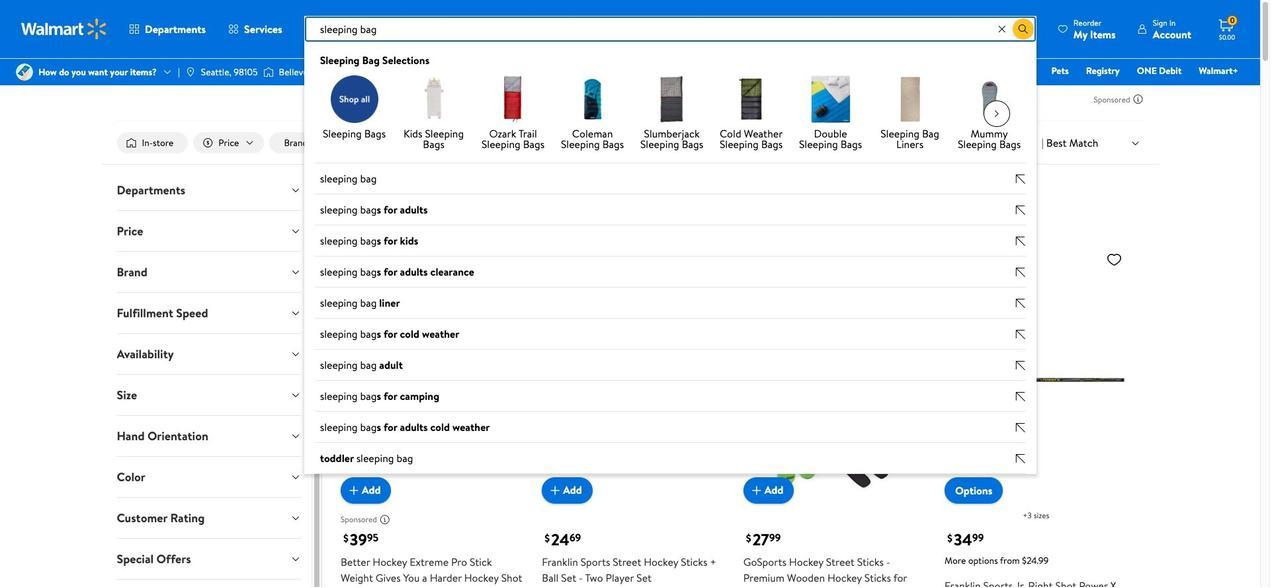 Task type: describe. For each thing, give the bounding box(es) containing it.
Walmart Site-Wide search field
[[304, 16, 1037, 475]]

0 horizontal spatial ad disclaimer and feedback image
[[380, 515, 390, 525]]

8 tab from the top
[[106, 457, 312, 498]]

sign in to add to favorites list, gosports hockey street sticks - premium wooden hockey sticks for street hockey (hockey-street-sticks-2) image
[[906, 252, 921, 268]]

11 tab from the top
[[106, 581, 312, 588]]

2 tab from the top
[[106, 211, 312, 252]]

1 horizontal spatial ad disclaimer and feedback image
[[1134, 94, 1144, 105]]

better hockey extreme pro stick weight  gives you a harder hockey shot image
[[341, 246, 524, 494]]

clear search field text image
[[997, 24, 1008, 34]]

update query to sleeping bags for cold weather image
[[1016, 330, 1027, 340]]

update query to sleeping bags for camping image
[[1016, 392, 1027, 402]]

1 horizontal spatial  image
[[263, 66, 274, 79]]

update query to toddler sleeping bag image
[[1016, 454, 1027, 465]]

franklin sports jr. right shot power x street hockey stick - 52" image
[[945, 246, 1128, 494]]

update query to sleeping bags for kids image
[[1016, 236, 1027, 247]]

update query to sleeping bag adult image
[[1016, 361, 1027, 371]]

walmart image
[[21, 19, 107, 40]]

search icon image
[[1019, 24, 1029, 34]]

7 tab from the top
[[106, 416, 312, 457]]

6 tab from the top
[[106, 375, 312, 416]]

sign in to add to favorites list, franklin sports jr. right shot power x street hockey stick - 52" image
[[1107, 252, 1123, 268]]

update query to sleeping bags for adults cold weather image
[[1016, 423, 1027, 433]]

1 tab from the top
[[106, 170, 312, 211]]

sort and filter section element
[[101, 122, 1160, 164]]

update query to sleeping bag liner image
[[1016, 298, 1027, 309]]



Task type: locate. For each thing, give the bounding box(es) containing it.
1 vertical spatial ad disclaimer and feedback image
[[380, 515, 390, 525]]

2 add to cart image from the left
[[548, 483, 564, 499]]

ad disclaimer and feedback image
[[1134, 94, 1144, 105], [380, 515, 390, 525]]

add to cart image for 'better hockey extreme pro stick weight  gives you a harder hockey shot' image
[[346, 483, 362, 499]]

tab
[[106, 170, 312, 211], [106, 211, 312, 252], [106, 252, 312, 293], [106, 293, 312, 334], [106, 334, 312, 375], [106, 375, 312, 416], [106, 416, 312, 457], [106, 457, 312, 498], [106, 499, 312, 539], [106, 540, 312, 580], [106, 581, 312, 588]]

0 horizontal spatial  image
[[185, 67, 196, 77]]

5 tab from the top
[[106, 334, 312, 375]]

9 tab from the top
[[106, 499, 312, 539]]

 image
[[16, 64, 33, 81]]

sign in to add to favorites list, better hockey extreme pro stick weight  gives you a harder hockey shot image
[[503, 252, 518, 268]]

add to cart image for franklin sports street hockey sticks + ball set - two player set image
[[548, 483, 564, 499]]

update query to sleeping bags for adults image
[[1016, 205, 1027, 216]]

3 tab from the top
[[106, 252, 312, 293]]

update query to sleeping bag image
[[1016, 174, 1027, 185]]

list box
[[304, 42, 1037, 475]]

4 tab from the top
[[106, 293, 312, 334]]

update query to sleeping bags for adults clearance image
[[1016, 267, 1027, 278]]

franklin sports street hockey sticks + ball set - two player set image
[[542, 246, 725, 494]]

add to cart image
[[346, 483, 362, 499], [548, 483, 564, 499], [749, 483, 765, 499]]

sort by best match image
[[1131, 138, 1142, 149]]

next slide for horizontal chip scroller list image
[[984, 101, 1011, 127]]

gosports hockey street sticks - premium wooden hockey sticks for street hockey (hockey-street-sticks-2) image
[[744, 246, 927, 494]]

Search search field
[[304, 16, 1037, 42]]

0 horizontal spatial add to cart image
[[346, 483, 362, 499]]

0 vertical spatial ad disclaimer and feedback image
[[1134, 94, 1144, 105]]

group
[[304, 164, 1037, 475]]

add to cart image for gosports hockey street sticks - premium wooden hockey sticks for street hockey (hockey-street-sticks-2) image
[[749, 483, 765, 499]]

 image
[[263, 66, 274, 79], [185, 67, 196, 77]]

1 horizontal spatial add to cart image
[[548, 483, 564, 499]]

sign in to add to favorites list, franklin sports street hockey sticks + ball set - two player set image
[[704, 252, 720, 268]]

10 tab from the top
[[106, 540, 312, 580]]

2 horizontal spatial add to cart image
[[749, 483, 765, 499]]

3 add to cart image from the left
[[749, 483, 765, 499]]

1 add to cart image from the left
[[346, 483, 362, 499]]



Task type: vqa. For each thing, say whether or not it's contained in the screenshot.
Walmart+ on the top
no



